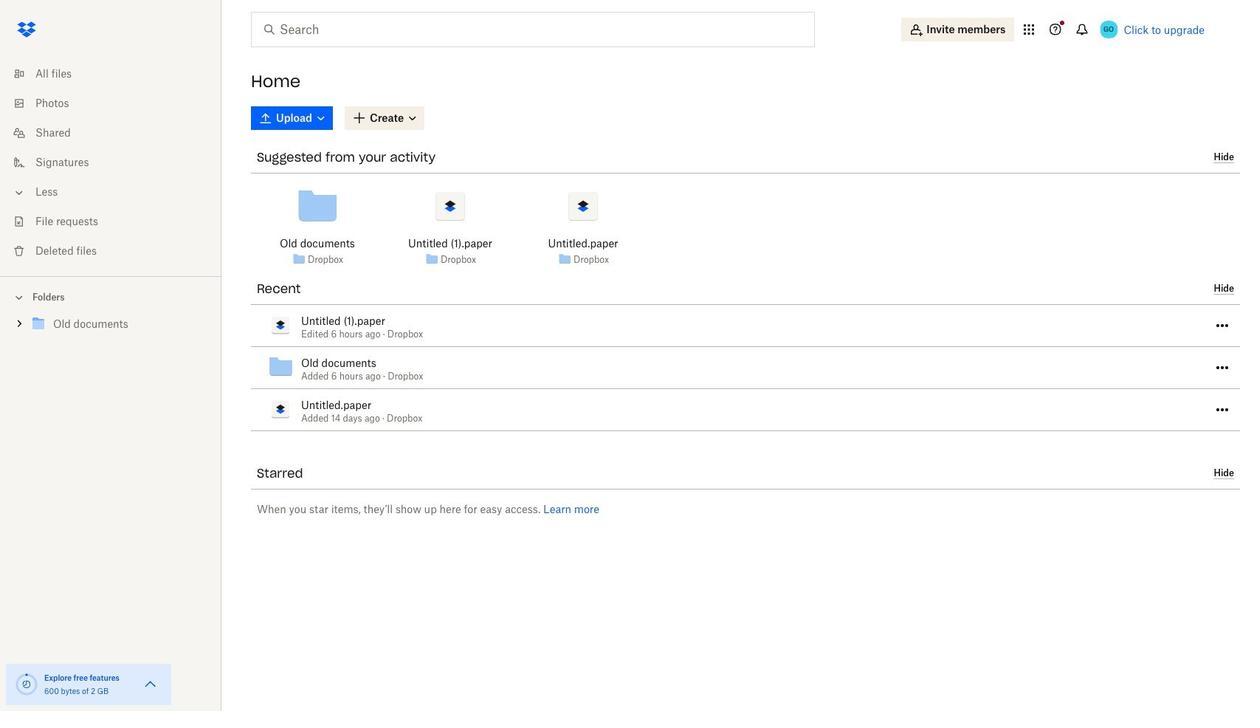 Task type: vqa. For each thing, say whether or not it's contained in the screenshot.
topmost Data
no



Task type: describe. For each thing, give the bounding box(es) containing it.
less image
[[12, 185, 27, 200]]

1 vertical spatial add to starred image
[[379, 352, 397, 369]]

quota usage progress bar
[[15, 673, 38, 697]]

Search text field
[[280, 21, 784, 38]]

quota usage image
[[15, 673, 38, 697]]



Task type: locate. For each thing, give the bounding box(es) containing it.
main content
[[239, 103, 1241, 711]]

add to starred image
[[388, 309, 406, 327], [379, 352, 397, 369]]

dropbox image
[[12, 15, 41, 44]]

list
[[0, 50, 222, 276]]

0 vertical spatial add to starred image
[[388, 309, 406, 327]]



